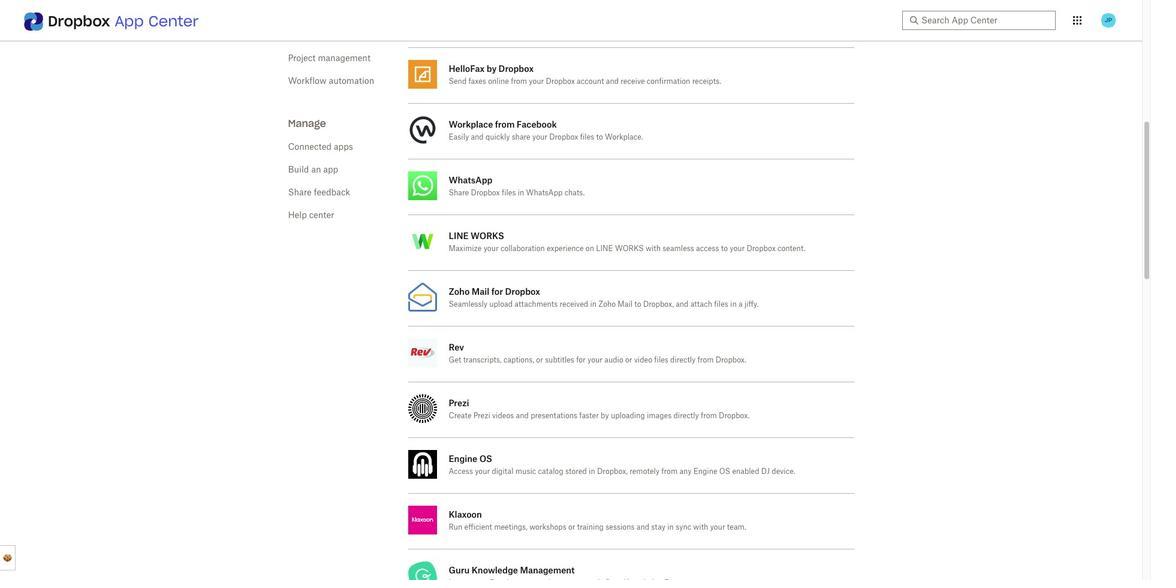 Task type: describe. For each thing, give the bounding box(es) containing it.
a
[[739, 301, 743, 308]]

project
[[288, 55, 316, 63]]

chats.
[[565, 189, 585, 197]]

rev get transcripts, captions, or subtitles for your audio or video files directly from dropbox.
[[449, 342, 746, 364]]

dropbox app center
[[48, 12, 199, 31]]

your inside klaxoon run efficient meetings, workshops or training sessions and stay in sync with your team.
[[710, 524, 725, 531]]

captions,
[[504, 357, 534, 364]]

workflow automation link
[[288, 77, 374, 86]]

0 horizontal spatial line
[[449, 231, 469, 241]]

videos
[[492, 412, 514, 420]]

in right "received"
[[590, 301, 597, 308]]

in inside whatsapp share dropbox files in whatsapp chats.
[[518, 189, 524, 197]]

project management
[[288, 55, 371, 63]]

dropbox left app
[[48, 12, 110, 31]]

jiffy.
[[745, 301, 759, 308]]

training
[[577, 524, 604, 531]]

receipts.
[[692, 78, 721, 85]]

1 horizontal spatial whatsapp
[[526, 189, 563, 197]]

klaxoon run efficient meetings, workshops or training sessions and stay in sync with your team.
[[449, 510, 746, 531]]

attach
[[690, 301, 712, 308]]

dropbox inside whatsapp share dropbox files in whatsapp chats.
[[471, 189, 500, 197]]

0 vertical spatial prezi
[[449, 398, 469, 408]]

prezi create prezi videos and presentations faster by uploading images directly from dropbox.
[[449, 398, 750, 420]]

connected
[[288, 143, 332, 152]]

images
[[647, 412, 672, 420]]

receive
[[621, 78, 645, 85]]

seamless
[[663, 245, 694, 252]]

share feedback link
[[288, 189, 350, 197]]

content.
[[778, 245, 806, 252]]

0 horizontal spatial or
[[536, 357, 543, 364]]

0 horizontal spatial os
[[479, 454, 492, 464]]

upload
[[489, 301, 513, 308]]

dropbox, inside engine os access your digital music catalog stored in dropbox, remotely from any engine os enabled dj device.
[[597, 468, 628, 475]]

0 vertical spatial mail
[[472, 287, 489, 297]]

workplace.
[[605, 134, 643, 141]]

facebook
[[517, 119, 557, 130]]

get
[[449, 357, 461, 364]]

0 horizontal spatial zoho
[[449, 287, 470, 297]]

confirmation
[[647, 78, 690, 85]]

from inside the prezi create prezi videos and presentations faster by uploading images directly from dropbox.
[[701, 412, 717, 420]]

team.
[[727, 524, 746, 531]]

jp
[[1105, 16, 1112, 24]]

transcripts,
[[463, 357, 502, 364]]

share inside whatsapp share dropbox files in whatsapp chats.
[[449, 189, 469, 197]]

dropbox, inside "zoho mail for dropbox seamlessly upload attachments received in zoho mail to dropbox, and attach files in a jiffy."
[[643, 301, 674, 308]]

received
[[560, 301, 588, 308]]

your inside workplace from facebook easily and quickly share your dropbox files to workplace.
[[532, 134, 547, 141]]

device.
[[772, 468, 795, 475]]

help
[[288, 212, 307, 220]]

1 horizontal spatial engine
[[694, 468, 717, 475]]

meetings,
[[494, 524, 528, 531]]

easily
[[449, 134, 469, 141]]

or inside klaxoon run efficient meetings, workshops or training sessions and stay in sync with your team.
[[568, 524, 575, 531]]

dropbox. inside the prezi create prezi videos and presentations faster by uploading images directly from dropbox.
[[719, 412, 750, 420]]

directly inside the prezi create prezi videos and presentations faster by uploading images directly from dropbox.
[[674, 412, 699, 420]]

dropbox up online
[[499, 64, 534, 74]]

with inside klaxoon run efficient meetings, workshops or training sessions and stay in sync with your team.
[[693, 524, 708, 531]]

remotely
[[630, 468, 660, 475]]

workplace from facebook easily and quickly share your dropbox files to workplace.
[[449, 119, 643, 141]]

sessions
[[606, 524, 635, 531]]

connected apps
[[288, 143, 353, 152]]

feedback
[[314, 189, 350, 197]]

connected apps link
[[288, 143, 353, 152]]

whatsapp share dropbox files in whatsapp chats.
[[449, 175, 585, 197]]

app
[[323, 166, 338, 174]]

hellofax
[[449, 64, 485, 74]]

stay
[[651, 524, 665, 531]]

Search App Center text field
[[922, 14, 1049, 27]]

your inside engine os access your digital music catalog stored in dropbox, remotely from any engine os enabled dj device.
[[475, 468, 490, 475]]

and inside klaxoon run efficient meetings, workshops or training sessions and stay in sync with your team.
[[637, 524, 649, 531]]

catalog
[[538, 468, 563, 475]]

0 vertical spatial engine
[[449, 454, 477, 464]]

productivity
[[288, 32, 335, 40]]

stored
[[565, 468, 587, 475]]

from inside workplace from facebook easily and quickly share your dropbox files to workplace.
[[495, 119, 515, 130]]

create
[[449, 412, 472, 420]]

workflow
[[288, 77, 327, 86]]

collaboration
[[501, 245, 545, 252]]

dropbox inside "zoho mail for dropbox seamlessly upload attachments received in zoho mail to dropbox, and attach files in a jiffy."
[[505, 287, 540, 297]]

share feedback
[[288, 189, 350, 197]]

guru knowledge management link
[[408, 550, 854, 580]]

attachments
[[515, 301, 558, 308]]

enabled
[[732, 468, 759, 475]]

line works maximize your collaboration experience on line works with seamless access to your dropbox content.
[[449, 231, 806, 252]]

1 horizontal spatial prezi
[[474, 412, 490, 420]]

send
[[449, 78, 467, 85]]

to inside workplace from facebook easily and quickly share your dropbox files to workplace.
[[596, 134, 603, 141]]

on
[[586, 245, 594, 252]]

from inside engine os access your digital music catalog stored in dropbox, remotely from any engine os enabled dj device.
[[661, 468, 678, 475]]

rev
[[449, 342, 464, 353]]

experience
[[547, 245, 584, 252]]

help center link
[[288, 212, 334, 220]]

to inside line works maximize your collaboration experience on line works with seamless access to your dropbox content.
[[721, 245, 728, 252]]

an
[[311, 166, 321, 174]]



Task type: vqa. For each thing, say whether or not it's contained in the screenshot.
bytes
no



Task type: locate. For each thing, give the bounding box(es) containing it.
for up 'upload'
[[491, 287, 503, 297]]

your inside hellofax by dropbox send faxes online from your dropbox account and receive confirmation receipts.
[[529, 78, 544, 85]]

to
[[596, 134, 603, 141], [721, 245, 728, 252], [635, 301, 641, 308]]

share down build
[[288, 189, 312, 197]]

1 vertical spatial works
[[615, 245, 644, 252]]

files inside whatsapp share dropbox files in whatsapp chats.
[[502, 189, 516, 197]]

presentations
[[531, 412, 577, 420]]

by inside hellofax by dropbox send faxes online from your dropbox account and receive confirmation receipts.
[[487, 64, 497, 74]]

your right online
[[529, 78, 544, 85]]

to inside "zoho mail for dropbox seamlessly upload attachments received in zoho mail to dropbox, and attach files in a jiffy."
[[635, 301, 641, 308]]

0 vertical spatial dropbox,
[[643, 301, 674, 308]]

0 horizontal spatial prezi
[[449, 398, 469, 408]]

0 horizontal spatial for
[[491, 287, 503, 297]]

0 horizontal spatial engine
[[449, 454, 477, 464]]

by right faster
[[601, 412, 609, 420]]

to right access
[[721, 245, 728, 252]]

engine right 'any'
[[694, 468, 717, 475]]

1 vertical spatial mail
[[618, 301, 633, 308]]

mail up seamlessly
[[472, 287, 489, 297]]

1 horizontal spatial mail
[[618, 301, 633, 308]]

hellofax by dropbox send faxes online from your dropbox account and receive confirmation receipts.
[[449, 64, 721, 85]]

mail
[[472, 287, 489, 297], [618, 301, 633, 308]]

uploading
[[611, 412, 645, 420]]

your right access
[[730, 245, 745, 252]]

apps
[[334, 143, 353, 152]]

1 horizontal spatial line
[[596, 245, 613, 252]]

1 horizontal spatial share
[[449, 189, 469, 197]]

1 vertical spatial engine
[[694, 468, 717, 475]]

0 vertical spatial directly
[[670, 357, 696, 364]]

by
[[487, 64, 497, 74], [601, 412, 609, 420]]

and right videos
[[516, 412, 529, 420]]

your left team.
[[710, 524, 725, 531]]

with
[[646, 245, 661, 252], [693, 524, 708, 531]]

faster
[[579, 412, 599, 420]]

workshops
[[529, 524, 566, 531]]

os up digital
[[479, 454, 492, 464]]

dj
[[761, 468, 770, 475]]

access
[[696, 245, 719, 252]]

and left receive
[[606, 78, 619, 85]]

or left the training
[[568, 524, 575, 531]]

files inside workplace from facebook easily and quickly share your dropbox files to workplace.
[[580, 134, 594, 141]]

1 horizontal spatial dropbox,
[[643, 301, 674, 308]]

0 horizontal spatial share
[[288, 189, 312, 197]]

dropbox.
[[716, 357, 746, 364], [719, 412, 750, 420]]

0 vertical spatial dropbox.
[[716, 357, 746, 364]]

management
[[318, 55, 371, 63]]

music
[[515, 468, 536, 475]]

from right online
[[511, 78, 527, 85]]

video
[[634, 357, 652, 364]]

manage
[[288, 118, 326, 130]]

0 vertical spatial zoho
[[449, 287, 470, 297]]

audio
[[605, 357, 623, 364]]

with right sync
[[693, 524, 708, 531]]

with left seamless at the right top of the page
[[646, 245, 661, 252]]

0 horizontal spatial by
[[487, 64, 497, 74]]

1 vertical spatial with
[[693, 524, 708, 531]]

management
[[520, 565, 575, 576]]

dropbox inside line works maximize your collaboration experience on line works with seamless access to your dropbox content.
[[747, 245, 776, 252]]

seamlessly
[[449, 301, 487, 308]]

jp button
[[1099, 11, 1118, 30]]

and inside the prezi create prezi videos and presentations faster by uploading images directly from dropbox.
[[516, 412, 529, 420]]

engine os access your digital music catalog stored in dropbox, remotely from any engine os enabled dj device.
[[449, 454, 795, 475]]

directly inside rev get transcripts, captions, or subtitles for your audio or video files directly from dropbox.
[[670, 357, 696, 364]]

your right the maximize
[[484, 245, 499, 252]]

1 vertical spatial os
[[719, 468, 730, 475]]

0 horizontal spatial works
[[471, 231, 504, 241]]

dropbox up attachments
[[505, 287, 540, 297]]

0 vertical spatial by
[[487, 64, 497, 74]]

from
[[511, 78, 527, 85], [495, 119, 515, 130], [698, 357, 714, 364], [701, 412, 717, 420], [661, 468, 678, 475]]

1 horizontal spatial to
[[635, 301, 641, 308]]

access
[[449, 468, 473, 475]]

by inside the prezi create prezi videos and presentations faster by uploading images directly from dropbox.
[[601, 412, 609, 420]]

from inside hellofax by dropbox send faxes online from your dropbox account and receive confirmation receipts.
[[511, 78, 527, 85]]

0 horizontal spatial to
[[596, 134, 603, 141]]

and
[[606, 78, 619, 85], [471, 134, 484, 141], [676, 301, 689, 308], [516, 412, 529, 420], [637, 524, 649, 531]]

and inside workplace from facebook easily and quickly share your dropbox files to workplace.
[[471, 134, 484, 141]]

0 horizontal spatial whatsapp
[[449, 175, 492, 185]]

dropbox. up enabled
[[719, 412, 750, 420]]

0 vertical spatial with
[[646, 245, 661, 252]]

to left the workplace.
[[596, 134, 603, 141]]

in right stored
[[589, 468, 595, 475]]

1 vertical spatial whatsapp
[[526, 189, 563, 197]]

for
[[491, 287, 503, 297], [576, 357, 586, 364]]

0 vertical spatial to
[[596, 134, 603, 141]]

your
[[529, 78, 544, 85], [532, 134, 547, 141], [484, 245, 499, 252], [730, 245, 745, 252], [588, 357, 603, 364], [475, 468, 490, 475], [710, 524, 725, 531]]

whatsapp left chats.
[[526, 189, 563, 197]]

1 horizontal spatial by
[[601, 412, 609, 420]]

1 vertical spatial by
[[601, 412, 609, 420]]

in
[[518, 189, 524, 197], [590, 301, 597, 308], [730, 301, 737, 308], [589, 468, 595, 475], [667, 524, 674, 531]]

files down quickly
[[502, 189, 516, 197]]

dropbox left account on the top right
[[546, 78, 575, 85]]

share
[[288, 189, 312, 197], [449, 189, 469, 197]]

dropbox
[[48, 12, 110, 31], [499, 64, 534, 74], [546, 78, 575, 85], [549, 134, 578, 141], [471, 189, 500, 197], [747, 245, 776, 252], [505, 287, 540, 297]]

dropbox. inside rev get transcripts, captions, or subtitles for your audio or video files directly from dropbox.
[[716, 357, 746, 364]]

1 horizontal spatial with
[[693, 524, 708, 531]]

klaxoon
[[449, 510, 482, 520]]

from inside rev get transcripts, captions, or subtitles for your audio or video files directly from dropbox.
[[698, 357, 714, 364]]

zoho up seamlessly
[[449, 287, 470, 297]]

works right on on the top
[[615, 245, 644, 252]]

line right on on the top
[[596, 245, 613, 252]]

1 horizontal spatial zoho
[[599, 301, 616, 308]]

1 vertical spatial for
[[576, 357, 586, 364]]

share
[[512, 134, 530, 141]]

dropbox. down a
[[716, 357, 746, 364]]

in left a
[[730, 301, 737, 308]]

from right images
[[701, 412, 717, 420]]

or left video
[[625, 357, 632, 364]]

1 horizontal spatial os
[[719, 468, 730, 475]]

works
[[471, 231, 504, 241], [615, 245, 644, 252]]

0 vertical spatial for
[[491, 287, 503, 297]]

dropbox,
[[643, 301, 674, 308], [597, 468, 628, 475]]

prezi left videos
[[474, 412, 490, 420]]

your left audio
[[588, 357, 603, 364]]

for inside "zoho mail for dropbox seamlessly upload attachments received in zoho mail to dropbox, and attach files in a jiffy."
[[491, 287, 503, 297]]

2 horizontal spatial to
[[721, 245, 728, 252]]

center
[[148, 12, 199, 31]]

and down workplace
[[471, 134, 484, 141]]

1 vertical spatial zoho
[[599, 301, 616, 308]]

by up online
[[487, 64, 497, 74]]

from down attach
[[698, 357, 714, 364]]

0 vertical spatial works
[[471, 231, 504, 241]]

0 horizontal spatial dropbox,
[[597, 468, 628, 475]]

quickly
[[486, 134, 510, 141]]

run
[[449, 524, 462, 531]]

build an app
[[288, 166, 338, 174]]

dropbox down the facebook
[[549, 134, 578, 141]]

prezi
[[449, 398, 469, 408], [474, 412, 490, 420]]

for inside rev get transcripts, captions, or subtitles for your audio or video files directly from dropbox.
[[576, 357, 586, 364]]

maximize
[[449, 245, 482, 252]]

directly right video
[[670, 357, 696, 364]]

build an app link
[[288, 166, 338, 174]]

guru knowledge management
[[449, 565, 575, 576]]

with inside line works maximize your collaboration experience on line works with seamless access to your dropbox content.
[[646, 245, 661, 252]]

workplace
[[449, 119, 493, 130]]

and inside "zoho mail for dropbox seamlessly upload attachments received in zoho mail to dropbox, and attach files in a jiffy."
[[676, 301, 689, 308]]

and left attach
[[676, 301, 689, 308]]

1 vertical spatial directly
[[674, 412, 699, 420]]

dropbox inside workplace from facebook easily and quickly share your dropbox files to workplace.
[[549, 134, 578, 141]]

automation
[[329, 77, 374, 86]]

account
[[577, 78, 604, 85]]

dropbox, left attach
[[643, 301, 674, 308]]

0 vertical spatial os
[[479, 454, 492, 464]]

and left stay at bottom
[[637, 524, 649, 531]]

1 horizontal spatial or
[[568, 524, 575, 531]]

in inside klaxoon run efficient meetings, workshops or training sessions and stay in sync with your team.
[[667, 524, 674, 531]]

build
[[288, 166, 309, 174]]

in left chats.
[[518, 189, 524, 197]]

files inside "zoho mail for dropbox seamlessly upload attachments received in zoho mail to dropbox, and attach files in a jiffy."
[[714, 301, 728, 308]]

whatsapp down easily
[[449, 175, 492, 185]]

your down the facebook
[[532, 134, 547, 141]]

1 vertical spatial dropbox,
[[597, 468, 628, 475]]

files inside rev get transcripts, captions, or subtitles for your audio or video files directly from dropbox.
[[654, 357, 668, 364]]

help center
[[288, 212, 334, 220]]

1 vertical spatial prezi
[[474, 412, 490, 420]]

your inside rev get transcripts, captions, or subtitles for your audio or video files directly from dropbox.
[[588, 357, 603, 364]]

guru
[[449, 565, 470, 576]]

zoho right "received"
[[599, 301, 616, 308]]

1 vertical spatial line
[[596, 245, 613, 252]]

efficient
[[464, 524, 492, 531]]

from left 'any'
[[661, 468, 678, 475]]

in right stay at bottom
[[667, 524, 674, 531]]

0 vertical spatial line
[[449, 231, 469, 241]]

directly right images
[[674, 412, 699, 420]]

and inside hellofax by dropbox send faxes online from your dropbox account and receive confirmation receipts.
[[606, 78, 619, 85]]

faxes
[[469, 78, 486, 85]]

online
[[488, 78, 509, 85]]

in inside engine os access your digital music catalog stored in dropbox, remotely from any engine os enabled dj device.
[[589, 468, 595, 475]]

os left enabled
[[719, 468, 730, 475]]

any
[[680, 468, 692, 475]]

1 vertical spatial to
[[721, 245, 728, 252]]

1 horizontal spatial for
[[576, 357, 586, 364]]

center
[[309, 212, 334, 220]]

works up the maximize
[[471, 231, 504, 241]]

0 vertical spatial whatsapp
[[449, 175, 492, 185]]

2 horizontal spatial or
[[625, 357, 632, 364]]

dropbox, left remotely
[[597, 468, 628, 475]]

dropbox left 'content.'
[[747, 245, 776, 252]]

line up the maximize
[[449, 231, 469, 241]]

0 horizontal spatial mail
[[472, 287, 489, 297]]

zoho mail for dropbox seamlessly upload attachments received in zoho mail to dropbox, and attach files in a jiffy.
[[449, 287, 759, 308]]

0 horizontal spatial with
[[646, 245, 661, 252]]

files left the workplace.
[[580, 134, 594, 141]]

sync
[[676, 524, 691, 531]]

digital
[[492, 468, 514, 475]]

engine
[[449, 454, 477, 464], [694, 468, 717, 475]]

for right the subtitles
[[576, 357, 586, 364]]

files right video
[[654, 357, 668, 364]]

your left digital
[[475, 468, 490, 475]]

2 vertical spatial to
[[635, 301, 641, 308]]

dropbox down quickly
[[471, 189, 500, 197]]

prezi up create
[[449, 398, 469, 408]]

app
[[115, 12, 144, 31]]

1 vertical spatial dropbox.
[[719, 412, 750, 420]]

files left a
[[714, 301, 728, 308]]

line
[[449, 231, 469, 241], [596, 245, 613, 252]]

engine up access
[[449, 454, 477, 464]]

from up quickly
[[495, 119, 515, 130]]

to up video
[[635, 301, 641, 308]]

or left the subtitles
[[536, 357, 543, 364]]

1 horizontal spatial works
[[615, 245, 644, 252]]

workflow automation
[[288, 77, 374, 86]]

mail right "received"
[[618, 301, 633, 308]]

share down easily
[[449, 189, 469, 197]]

files
[[580, 134, 594, 141], [502, 189, 516, 197], [714, 301, 728, 308], [654, 357, 668, 364]]



